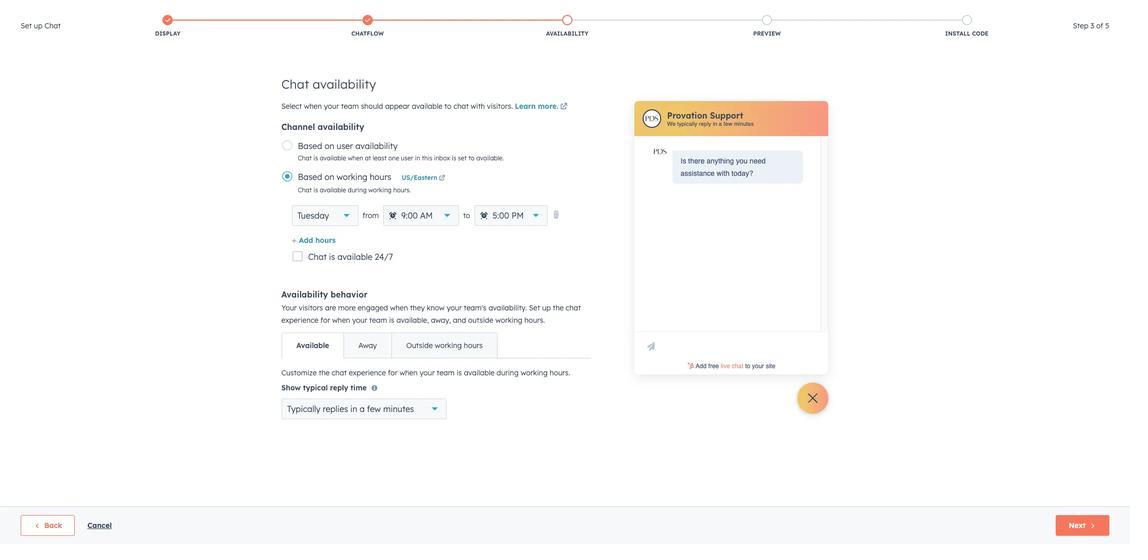 Task type: describe. For each thing, give the bounding box(es) containing it.
us/eastern link
[[402, 174, 447, 183]]

help image
[[958, 5, 967, 14]]

least
[[373, 154, 387, 162]]

5:00 pm
[[493, 211, 524, 221]]

0 horizontal spatial during
[[348, 186, 367, 194]]

available right appear
[[412, 102, 443, 111]]

set up chat
[[21, 21, 61, 30]]

one
[[388, 154, 399, 162]]

your up "and"
[[447, 303, 462, 313]]

should
[[361, 102, 383, 111]]

typical
[[303, 383, 328, 393]]

outside
[[406, 341, 433, 350]]

us/eastern
[[402, 174, 438, 182]]

1 vertical spatial to
[[469, 154, 475, 162]]

am
[[420, 211, 433, 221]]

and
[[453, 316, 466, 325]]

minutes inside provation support we typically reply in a few minutes
[[734, 120, 754, 127]]

install code
[[945, 30, 989, 37]]

team's
[[464, 303, 487, 313]]

up inside heading
[[34, 21, 42, 30]]

based on user availability
[[298, 141, 398, 151]]

2 vertical spatial chat
[[332, 368, 347, 378]]

display completed list item
[[68, 13, 268, 40]]

need
[[750, 157, 766, 165]]

more.
[[538, 102, 559, 111]]

availability for availability behavior your visitors are more engaged when they know your team's availability. set up the chat experience for when your team is available, away, and outside working hours.
[[281, 289, 328, 300]]

availability for availability
[[546, 30, 589, 37]]

customize the chat experience for when your team is available during working hours.
[[281, 368, 570, 378]]

next button
[[1056, 515, 1110, 536]]

a inside popup button
[[360, 404, 365, 414]]

is up "tuesday"
[[314, 186, 318, 194]]

link opens in a new window image for based on working hours
[[439, 174, 445, 183]]

2 horizontal spatial team
[[437, 368, 455, 378]]

provation support we typically reply in a few minutes
[[667, 110, 754, 127]]

customize
[[281, 368, 317, 378]]

4 menu item from the left
[[972, 0, 987, 17]]

1 vertical spatial user
[[401, 154, 413, 162]]

they
[[410, 303, 425, 313]]

available.
[[476, 154, 504, 162]]

step 3 of 5
[[1073, 21, 1110, 30]]

0 vertical spatial team
[[341, 102, 359, 111]]

assistance
[[681, 169, 715, 177]]

visitors.
[[487, 102, 513, 111]]

when down outside
[[400, 368, 418, 378]]

behavior
[[331, 289, 368, 300]]

show typical reply time
[[281, 383, 367, 393]]

hours inside button
[[315, 236, 336, 245]]

chatflow
[[351, 30, 384, 37]]

typically replies in a few minutes button
[[281, 399, 447, 419]]

tuesday
[[297, 211, 329, 221]]

availability for chat availability
[[313, 76, 376, 92]]

availability list item
[[468, 13, 667, 40]]

working inside availability behavior your visitors are more engaged when they know your team's availability. set up the chat experience for when your team is available, away, and outside working hours.
[[496, 316, 523, 325]]

are
[[325, 303, 336, 313]]

know
[[427, 303, 445, 313]]

0 vertical spatial to
[[445, 102, 452, 111]]

1 horizontal spatial experience
[[349, 368, 386, 378]]

in inside popup button
[[350, 404, 357, 414]]

away link
[[344, 333, 391, 358]]

up inside availability behavior your visitors are more engaged when they know your team's availability. set up the chat experience for when your team is available, away, and outside working hours.
[[542, 303, 551, 313]]

channel availability
[[281, 122, 364, 132]]

chat is available when at least one user in this inbox is set to available.
[[298, 154, 504, 162]]

is down channel availability
[[314, 154, 318, 162]]

you
[[736, 157, 748, 165]]

is
[[681, 157, 686, 165]]

tab list containing available
[[281, 333, 498, 359]]

outside working hours link
[[391, 333, 497, 358]]

chat for chat is available during working hours.
[[298, 186, 312, 194]]

few inside provation support we typically reply in a few minutes
[[724, 120, 733, 127]]

is down outside working hours
[[457, 368, 462, 378]]

0 vertical spatial chat
[[454, 102, 469, 111]]

inbox
[[434, 154, 450, 162]]

when left "at"
[[348, 154, 363, 162]]

support
[[710, 110, 744, 120]]

chat for chat availability
[[281, 76, 309, 92]]

channel
[[281, 122, 315, 132]]

on for user
[[325, 141, 334, 151]]

1 menu item from the left
[[868, 0, 909, 17]]

is there anything you need assistance with today?
[[681, 157, 766, 177]]

team inside availability behavior your visitors are more engaged when they know your team's availability. set up the chat experience for when your team is available, away, and outside working hours.
[[369, 316, 387, 325]]

5
[[1106, 21, 1110, 30]]

at
[[365, 154, 371, 162]]

chat is available 24/7
[[308, 252, 393, 262]]

chat inside availability behavior your visitors are more engaged when they know your team's availability. set up the chat experience for when your team is available, away, and outside working hours.
[[566, 303, 581, 313]]

the inside availability behavior your visitors are more engaged when they know your team's availability. set up the chat experience for when your team is available, away, and outside working hours.
[[553, 303, 564, 313]]

more
[[338, 303, 356, 313]]

chat availability
[[281, 76, 376, 92]]

chat inside heading
[[45, 21, 61, 30]]

0 vertical spatial hours
[[370, 172, 391, 182]]

tuesday button
[[292, 205, 359, 226]]

in inside provation support we typically reply in a few minutes
[[713, 120, 717, 127]]

0 horizontal spatial with
[[471, 102, 485, 111]]

your down outside
[[420, 368, 435, 378]]

is inside availability behavior your visitors are more engaged when they know your team's availability. set up the chat experience for when your team is available, away, and outside working hours.
[[389, 316, 395, 325]]

0 horizontal spatial reply
[[330, 383, 348, 393]]

5:00 pm button
[[474, 205, 548, 226]]

from
[[363, 211, 379, 220]]

there
[[688, 157, 705, 165]]

next
[[1069, 521, 1086, 530]]

display
[[155, 30, 181, 37]]

away
[[359, 341, 377, 350]]

learn more. link
[[515, 101, 569, 114]]

add hours
[[299, 236, 336, 245]]

select when your team should appear available to chat with visitors.
[[281, 102, 513, 111]]

help button
[[953, 0, 971, 17]]

chat for chat is available when at least one user in this inbox is set to available.
[[298, 154, 312, 162]]

hubspot-live-chat-viral-iframe element
[[636, 362, 826, 372]]

learn more.
[[515, 102, 559, 111]]

install code list item
[[867, 13, 1067, 40]]

few inside popup button
[[367, 404, 381, 414]]

anything
[[707, 157, 734, 165]]

engaged
[[358, 303, 388, 313]]

show
[[281, 383, 301, 393]]

on for working
[[325, 172, 334, 182]]

when down more at the left of page
[[332, 316, 350, 325]]

Search HubSpot search field
[[985, 22, 1112, 39]]

2 vertical spatial availability
[[355, 141, 398, 151]]

for inside availability behavior your visitors are more engaged when they know your team's availability. set up the chat experience for when your team is available, away, and outside working hours.
[[321, 316, 330, 325]]

is left "set"
[[452, 154, 456, 162]]

outside
[[468, 316, 494, 325]]

learn
[[515, 102, 536, 111]]

3
[[1091, 21, 1095, 30]]

hours. inside availability behavior your visitors are more engaged when they know your team's availability. set up the chat experience for when your team is available, away, and outside working hours.
[[525, 316, 545, 325]]

cancel
[[87, 521, 112, 530]]

3 menu item from the left
[[929, 0, 952, 17]]

available for when
[[320, 154, 346, 162]]

available for 24/7
[[337, 252, 373, 262]]

your down more at the left of page
[[352, 316, 367, 325]]

away,
[[431, 316, 451, 325]]



Task type: vqa. For each thing, say whether or not it's contained in the screenshot.
minutes
yes



Task type: locate. For each thing, give the bounding box(es) containing it.
on up chat is available during working hours.
[[325, 172, 334, 182]]

1 vertical spatial set
[[529, 303, 540, 313]]

based up "tuesday"
[[298, 172, 322, 182]]

this
[[422, 154, 432, 162]]

few up the anything
[[724, 120, 733, 127]]

1 on from the top
[[325, 141, 334, 151]]

availability
[[313, 76, 376, 92], [318, 122, 364, 132], [355, 141, 398, 151]]

0 horizontal spatial availability
[[281, 289, 328, 300]]

typically replies in a few minutes
[[287, 404, 414, 414]]

availability up least
[[355, 141, 398, 151]]

0 vertical spatial hours.
[[393, 186, 411, 194]]

with inside is there anything you need assistance with today?
[[717, 169, 730, 177]]

link opens in a new window image
[[560, 101, 568, 114], [439, 174, 445, 183], [439, 175, 445, 182]]

link opens in a new window image for select when your team should appear available to chat with visitors.
[[560, 101, 568, 114]]

2 vertical spatial hours
[[464, 341, 483, 350]]

24/7
[[375, 252, 393, 262]]

user down channel availability
[[337, 141, 353, 151]]

pm
[[512, 211, 524, 221]]

reply
[[699, 120, 711, 127], [330, 383, 348, 393]]

1 horizontal spatial availability
[[546, 30, 589, 37]]

experience up time at the left bottom of the page
[[349, 368, 386, 378]]

1 vertical spatial during
[[497, 368, 519, 378]]

select
[[281, 102, 302, 111]]

few right replies
[[367, 404, 381, 414]]

on
[[325, 141, 334, 151], [325, 172, 334, 182]]

is down 'add hours'
[[329, 252, 335, 262]]

1 vertical spatial hours.
[[525, 316, 545, 325]]

of
[[1097, 21, 1104, 30]]

the
[[553, 303, 564, 313], [319, 368, 330, 378]]

with down the anything
[[717, 169, 730, 177]]

0 vertical spatial availability
[[313, 76, 376, 92]]

1 horizontal spatial few
[[724, 120, 733, 127]]

1 horizontal spatial hours
[[370, 172, 391, 182]]

1 vertical spatial with
[[717, 169, 730, 177]]

team down engaged
[[369, 316, 387, 325]]

hours.
[[393, 186, 411, 194], [525, 316, 545, 325], [550, 368, 570, 378]]

1 vertical spatial for
[[388, 368, 398, 378]]

0 vertical spatial on
[[325, 141, 334, 151]]

search image
[[1109, 27, 1116, 34]]

1 horizontal spatial hours.
[[525, 316, 545, 325]]

2 horizontal spatial hours.
[[550, 368, 570, 378]]

set
[[458, 154, 467, 162]]

hours down least
[[370, 172, 391, 182]]

link opens in a new window image inside 'us/eastern' link
[[439, 175, 445, 182]]

team left should
[[341, 102, 359, 111]]

to left 5:00
[[463, 211, 470, 220]]

2 vertical spatial to
[[463, 211, 470, 220]]

0 horizontal spatial hours
[[315, 236, 336, 245]]

0 horizontal spatial chat
[[332, 368, 347, 378]]

available,
[[397, 316, 429, 325]]

0 vertical spatial a
[[719, 120, 722, 127]]

available down based on user availability
[[320, 154, 346, 162]]

0 horizontal spatial the
[[319, 368, 330, 378]]

chat for chat is available 24/7
[[308, 252, 327, 262]]

1 vertical spatial availability
[[318, 122, 364, 132]]

1 vertical spatial on
[[325, 172, 334, 182]]

2 based from the top
[[298, 172, 322, 182]]

availability for channel availability
[[318, 122, 364, 132]]

team
[[341, 102, 359, 111], [369, 316, 387, 325], [437, 368, 455, 378]]

for down are
[[321, 316, 330, 325]]

appear
[[385, 102, 410, 111]]

based down channel
[[298, 141, 322, 151]]

to
[[445, 102, 452, 111], [469, 154, 475, 162], [463, 211, 470, 220]]

1 vertical spatial in
[[415, 154, 420, 162]]

available for during
[[320, 186, 346, 194]]

provation
[[667, 110, 708, 120]]

preview list item
[[667, 13, 867, 40]]

0 vertical spatial for
[[321, 316, 330, 325]]

link opens in a new window image
[[560, 103, 568, 111]]

1 horizontal spatial during
[[497, 368, 519, 378]]

reply left time at the left bottom of the page
[[330, 383, 348, 393]]

available down based on working hours
[[320, 186, 346, 194]]

1 horizontal spatial for
[[388, 368, 398, 378]]

add hours button
[[292, 234, 336, 248]]

0 horizontal spatial experience
[[281, 316, 319, 325]]

9:00
[[401, 211, 418, 221]]

for down away link
[[388, 368, 398, 378]]

available
[[412, 102, 443, 111], [320, 154, 346, 162], [320, 186, 346, 194], [337, 252, 373, 262], [464, 368, 495, 378]]

list containing display
[[68, 13, 1067, 40]]

1 vertical spatial team
[[369, 316, 387, 325]]

is left available,
[[389, 316, 395, 325]]

1 horizontal spatial a
[[719, 120, 722, 127]]

experience
[[281, 316, 319, 325], [349, 368, 386, 378]]

0 vertical spatial reply
[[699, 120, 711, 127]]

in left this
[[415, 154, 420, 162]]

add
[[299, 236, 313, 245]]

0 horizontal spatial a
[[360, 404, 365, 414]]

few
[[724, 120, 733, 127], [367, 404, 381, 414]]

1 based from the top
[[298, 141, 322, 151]]

0 vertical spatial few
[[724, 120, 733, 127]]

in right replies
[[350, 404, 357, 414]]

1 vertical spatial reply
[[330, 383, 348, 393]]

1 horizontal spatial reply
[[699, 120, 711, 127]]

menu item
[[868, 0, 909, 17], [909, 0, 929, 17], [929, 0, 952, 17], [972, 0, 987, 17]]

in right typically at top
[[713, 120, 717, 127]]

available left 24/7
[[337, 252, 373, 262]]

1 horizontal spatial user
[[401, 154, 413, 162]]

0 horizontal spatial few
[[367, 404, 381, 414]]

1 vertical spatial based
[[298, 172, 322, 182]]

0 vertical spatial experience
[[281, 316, 319, 325]]

availability up should
[[313, 76, 376, 92]]

1 vertical spatial hours
[[315, 236, 336, 245]]

chat
[[454, 102, 469, 111], [566, 303, 581, 313], [332, 368, 347, 378]]

9:00 am
[[401, 211, 433, 221]]

1 horizontal spatial chat
[[454, 102, 469, 111]]

5:00
[[493, 211, 509, 221]]

your down chat availability
[[324, 102, 339, 111]]

0 vertical spatial during
[[348, 186, 367, 194]]

1 horizontal spatial up
[[542, 303, 551, 313]]

1 vertical spatial a
[[360, 404, 365, 414]]

your
[[281, 303, 297, 313]]

0 vertical spatial with
[[471, 102, 485, 111]]

the right availability.
[[553, 303, 564, 313]]

outside working hours
[[406, 341, 483, 350]]

0 horizontal spatial for
[[321, 316, 330, 325]]

1 vertical spatial minutes
[[383, 404, 414, 414]]

experience inside availability behavior your visitors are more engaged when they know your team's availability. set up the chat experience for when your team is available, away, and outside working hours.
[[281, 316, 319, 325]]

2 on from the top
[[325, 172, 334, 182]]

minutes down customize the chat experience for when your team is available during working hours.
[[383, 404, 414, 414]]

0 vertical spatial availability
[[546, 30, 589, 37]]

time
[[351, 383, 367, 393]]

code
[[972, 30, 989, 37]]

1 horizontal spatial set
[[529, 303, 540, 313]]

0 horizontal spatial set
[[21, 21, 32, 30]]

to right appear
[[445, 102, 452, 111]]

0 horizontal spatial hours.
[[393, 186, 411, 194]]

reply inside provation support we typically reply in a few minutes
[[699, 120, 711, 127]]

based for based on user availability
[[298, 141, 322, 151]]

availability
[[546, 30, 589, 37], [281, 289, 328, 300]]

step
[[1073, 21, 1089, 30]]

available link
[[282, 333, 344, 358]]

on down channel availability
[[325, 141, 334, 151]]

with left visitors.
[[471, 102, 485, 111]]

menu
[[868, 0, 1118, 17]]

install
[[945, 30, 971, 37]]

2 vertical spatial team
[[437, 368, 455, 378]]

when
[[304, 102, 322, 111], [348, 154, 363, 162], [390, 303, 408, 313], [332, 316, 350, 325], [400, 368, 418, 378]]

back
[[44, 521, 62, 530]]

1 vertical spatial the
[[319, 368, 330, 378]]

agent says: is there anything you need assistance with today? element
[[681, 155, 795, 180]]

experience down your
[[281, 316, 319, 325]]

1 horizontal spatial the
[[553, 303, 564, 313]]

minutes inside the typically replies in a few minutes popup button
[[383, 404, 414, 414]]

availability inside availability behavior your visitors are more engaged when they know your team's availability. set up the chat experience for when your team is available, away, and outside working hours.
[[281, 289, 328, 300]]

0 vertical spatial user
[[337, 141, 353, 151]]

0 vertical spatial set
[[21, 21, 32, 30]]

2 vertical spatial in
[[350, 404, 357, 414]]

0 vertical spatial the
[[553, 303, 564, 313]]

set inside availability behavior your visitors are more engaged when they know your team's availability. set up the chat experience for when your team is available, away, and outside working hours.
[[529, 303, 540, 313]]

hours down outside
[[464, 341, 483, 350]]

hours
[[370, 172, 391, 182], [315, 236, 336, 245], [464, 341, 483, 350]]

0 horizontal spatial user
[[337, 141, 353, 151]]

a down time at the left bottom of the page
[[360, 404, 365, 414]]

2 vertical spatial hours.
[[550, 368, 570, 378]]

team down outside working hours
[[437, 368, 455, 378]]

the up the show typical reply time on the bottom of the page
[[319, 368, 330, 378]]

availability.
[[489, 303, 527, 313]]

a
[[719, 120, 722, 127], [360, 404, 365, 414]]

0 horizontal spatial team
[[341, 102, 359, 111]]

today?
[[732, 169, 753, 177]]

visitors
[[299, 303, 323, 313]]

availability inside list item
[[546, 30, 589, 37]]

set inside heading
[[21, 21, 32, 30]]

when left they
[[390, 303, 408, 313]]

during
[[348, 186, 367, 194], [497, 368, 519, 378]]

preview
[[754, 30, 781, 37]]

minutes up the you
[[734, 120, 754, 127]]

up
[[34, 21, 42, 30], [542, 303, 551, 313]]

based for based on working hours
[[298, 172, 322, 182]]

2 menu item from the left
[[909, 0, 929, 17]]

0 vertical spatial minutes
[[734, 120, 754, 127]]

when right select
[[304, 102, 322, 111]]

chat is available during working hours.
[[298, 186, 411, 194]]

1 horizontal spatial with
[[717, 169, 730, 177]]

chatflow completed list item
[[268, 13, 468, 40]]

to right "set"
[[469, 154, 475, 162]]

is
[[314, 154, 318, 162], [452, 154, 456, 162], [314, 186, 318, 194], [329, 252, 335, 262], [389, 316, 395, 325], [457, 368, 462, 378]]

2 horizontal spatial in
[[713, 120, 717, 127]]

1 horizontal spatial minutes
[[734, 120, 754, 127]]

typically
[[677, 120, 698, 127]]

2 horizontal spatial chat
[[566, 303, 581, 313]]

0 horizontal spatial in
[[350, 404, 357, 414]]

list
[[68, 13, 1067, 40]]

cancel button
[[87, 520, 112, 532]]

1 horizontal spatial team
[[369, 316, 387, 325]]

back button
[[21, 515, 75, 536]]

1 horizontal spatial in
[[415, 154, 420, 162]]

0 vertical spatial based
[[298, 141, 322, 151]]

based on working hours
[[298, 172, 391, 182]]

0 vertical spatial in
[[713, 120, 717, 127]]

available down outside working hours
[[464, 368, 495, 378]]

1 vertical spatial up
[[542, 303, 551, 313]]

1 vertical spatial experience
[[349, 368, 386, 378]]

tab list
[[281, 333, 498, 359]]

availability up based on user availability
[[318, 122, 364, 132]]

0 vertical spatial up
[[34, 21, 42, 30]]

user right one
[[401, 154, 413, 162]]

1 vertical spatial availability
[[281, 289, 328, 300]]

reply right typically at top
[[699, 120, 711, 127]]

availability behavior your visitors are more engaged when they know your team's availability. set up the chat experience for when your team is available, away, and outside working hours.
[[281, 289, 581, 325]]

0 horizontal spatial minutes
[[383, 404, 414, 414]]

set up chat heading
[[21, 20, 61, 32]]

9:00 am button
[[383, 205, 459, 226]]

a right typically at top
[[719, 120, 722, 127]]

1 vertical spatial few
[[367, 404, 381, 414]]

search button
[[1104, 22, 1121, 39]]

1 vertical spatial chat
[[566, 303, 581, 313]]

typically
[[287, 404, 321, 414]]

hours right 'add'
[[315, 236, 336, 245]]

2 horizontal spatial hours
[[464, 341, 483, 350]]

0 horizontal spatial up
[[34, 21, 42, 30]]

a inside provation support we typically reply in a few minutes
[[719, 120, 722, 127]]



